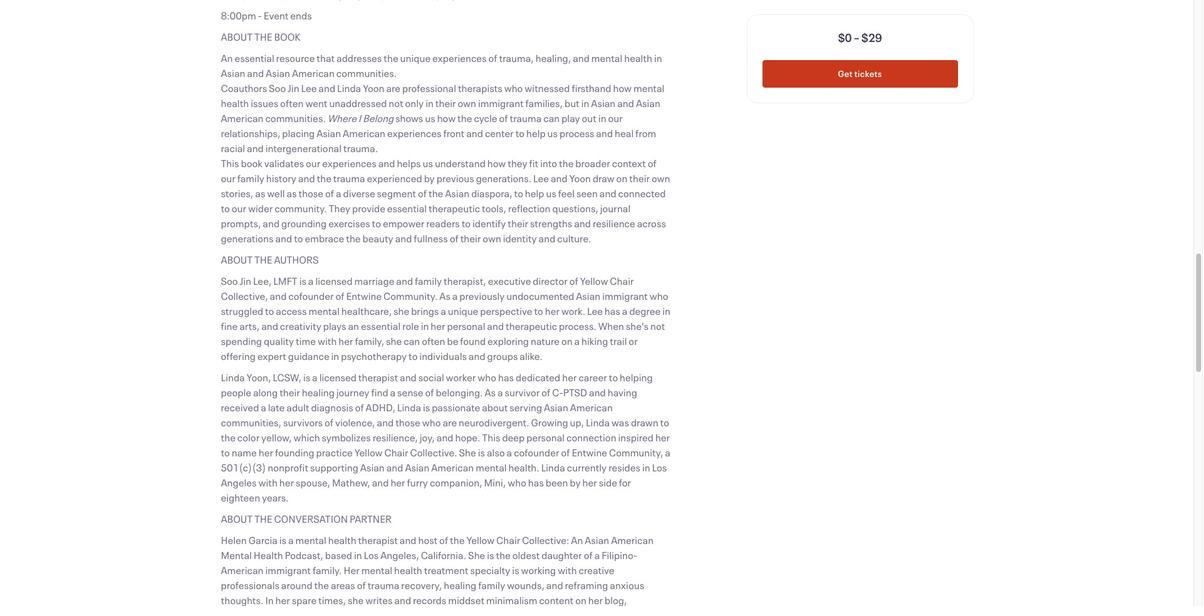 Task type: locate. For each thing, give the bounding box(es) containing it.
in inside linda yoon, lcsw, is a licensed therapist and social worker who has dedicated her career to helping people along their healing journey find a sense of belonging. as a survivor of c-ptsd and having received a late adult diagnosis of adhd, linda is passionate about serving asian american communities, survivors of violence, and those who are neurodivergent. growing up, linda was drawn to the color yellow, which symbolizes resilience, joy, and hope. this deep personal connection inspired her to name her founding practice yellow chair collective. she is also a cofounder of entwine community, a 501(c)(3) nonprofit supporting asian and asian american mental health. linda currently resides in los angeles with her spouse, mathew, and her furry companion, mini, who has been by her side for eighteen years.
[[642, 461, 650, 474]]

1 horizontal spatial soo
[[269, 81, 286, 95]]

the right addresses on the top left of page
[[384, 51, 398, 65]]

0 horizontal spatial lee
[[301, 81, 317, 95]]

therapist down partner
[[358, 534, 398, 547]]

1 horizontal spatial by
[[570, 476, 581, 489]]

therapist,
[[444, 275, 486, 288]]

los inside helen garcia is a mental health therapist and host of the yellow chair collective: an asian american mental health podcast, based in los angeles, california. she is the oldest daughter of a filipino- american immigrant family. her mental health treatment specialty is working with creative professionals around the areas of trauma recovery, healing family wounds, and reframing anxious thoughts. in her spare times, she writes and records middset minimalism content on her b
[[364, 549, 379, 562]]

therapeutic
[[429, 202, 480, 215], [506, 320, 557, 333]]

licensed inside soo jin lee, lmft is a licensed marriage and family therapist, executive director of yellow chair collective, and cofounder of entwine community. as a previously undocumented asian immigrant who struggled to access mental healthcare, she brings a unique perspective to her work. lee has a degree in fine arts, and creativity plays an essential role in her personal and therapeutic process. when she's not spending quality time with her family, she can often be found exploring nature on a hiking trail or offering expert guidance in psychotherapy to individuals and groups alike.
[[316, 275, 353, 288]]

1 vertical spatial she
[[386, 335, 402, 348]]

she inside linda yoon, lcsw, is a licensed therapist and social worker who has dedicated her career to helping people along their healing journey find a sense of belonging. as a survivor of c-ptsd and having received a late adult diagnosis of adhd, linda is passionate about serving asian american communities, survivors of violence, and those who are neurodivergent. growing up, linda was drawn to the color yellow, which symbolizes resilience, joy, and hope. this deep personal connection inspired her to name her founding practice yellow chair collective. she is also a cofounder of entwine community, a 501(c)(3) nonprofit supporting asian and asian american mental health. linda currently resides in los angeles with her spouse, mathew, and her furry companion, mini, who has been by her side for eighteen years.
[[459, 446, 476, 459]]

0 vertical spatial has
[[605, 305, 620, 318]]

us left feel
[[546, 187, 556, 200]]

essential inside shows us how the cycle of trauma can play out in our relationships, placing asian american experiences front and center to help us process and heal from racial and intergenerational trauma. this book validates our experiences and helps us understand how they fit into the broader context of our family history and the trauma experienced by previous generations. lee and yoon draw on their own stories, as well as those of a diverse segment of the asian diaspora, to help us feel seen and connected to our wider community. they provide essential therapeutic tools, reflection questions, journal prompts, and grounding exercises to empower readers to identify their strengths and resilience across generations and to embrace the beauty and fullness of their own identity and culture.
[[387, 202, 427, 215]]

essential inside soo jin lee, lmft is a licensed marriage and family therapist, executive director of yellow chair collective, and cofounder of entwine community. as a previously undocumented asian immigrant who struggled to access mental healthcare, she brings a unique perspective to her work. lee has a degree in fine arts, and creativity plays an essential role in her personal and therapeutic process. when she's not spending quality time with her family, she can often be found exploring nature on a hiking trail or offering expert guidance in psychotherapy to individuals and groups alike.
[[361, 320, 401, 333]]

diaspora,
[[471, 187, 512, 200]]

1 horizontal spatial this
[[482, 431, 500, 444]]

2 horizontal spatial yellow
[[580, 275, 608, 288]]

get
[[838, 68, 853, 80]]

supporting
[[310, 461, 358, 474]]

2 therapist from the top
[[358, 534, 398, 547]]

or
[[629, 335, 638, 348]]

not inside an essential resource that addresses the unique experiences of trauma, healing, and mental health in asian and asian american communities. coauthors soo jin lee and linda yoon are professional therapists who witnessed firsthand how mental health issues often went unaddressed not only in their own immigrant families, but in asian and asian american communities.
[[389, 97, 403, 110]]

1 vertical spatial communities.
[[265, 112, 326, 125]]

event
[[264, 9, 289, 22]]

the inside linda yoon, lcsw, is a licensed therapist and social worker who has dedicated her career to helping people along their healing journey find a sense of belonging. as a survivor of c-ptsd and having received a late adult diagnosis of adhd, linda is passionate about serving asian american communities, survivors of violence, and those who are neurodivergent. growing up, linda was drawn to the color yellow, which symbolizes resilience, joy, and hope. this deep personal connection inspired her to name her founding practice yellow chair collective. she is also a cofounder of entwine community, a 501(c)(3) nonprofit supporting asian and asian american mental health. linda currently resides in los angeles with her spouse, mathew, and her furry companion, mini, who has been by her side for eighteen years.
[[221, 431, 236, 444]]

they
[[329, 202, 350, 215]]

not inside soo jin lee, lmft is a licensed marriage and family therapist, executive director of yellow chair collective, and cofounder of entwine community. as a previously undocumented asian immigrant who struggled to access mental healthcare, she brings a unique perspective to her work. lee has a degree in fine arts, and creativity plays an essential role in her personal and therapeutic process. when she's not spending quality time with her family, she can often be found exploring nature on a hiking trail or offering expert guidance in psychotherapy to individuals and groups alike.
[[651, 320, 665, 333]]

therapists
[[458, 81, 502, 95]]

dedicated
[[516, 371, 560, 384]]

1 vertical spatial chair
[[384, 446, 408, 459]]

communities. down addresses on the top left of page
[[336, 66, 397, 80]]

strengths
[[530, 217, 572, 230]]

0 horizontal spatial are
[[386, 81, 401, 95]]

1 horizontal spatial yoon
[[569, 172, 591, 185]]

1 horizontal spatial an
[[571, 534, 583, 547]]

an up coauthors
[[221, 51, 233, 65]]

has up when
[[605, 305, 620, 318]]

shows us how the cycle of trauma can play out in our relationships, placing asian american experiences front and center to help us process and heal from racial and intergenerational trauma. this book validates our experiences and helps us understand how they fit into the broader context of our family history and the trauma experienced by previous generations. lee and yoon draw on their own stories, as well as those of a diverse segment of the asian diaspora, to help us feel seen and connected to our wider community. they provide essential therapeutic tools, reflection questions, journal prompts, and grounding exercises to empower readers to identify their strengths and resilience across generations and to embrace the beauty and fullness of their own identity and culture.
[[221, 112, 670, 245]]

on inside soo jin lee, lmft is a licensed marriage and family therapist, executive director of yellow chair collective, and cofounder of entwine community. as a previously undocumented asian immigrant who struggled to access mental healthcare, she brings a unique perspective to her work. lee has a degree in fine arts, and creativity plays an essential role in her personal and therapeutic process. when she's not spending quality time with her family, she can often be found exploring nature on a hiking trail or offering expert guidance in psychotherapy to individuals and groups alike.
[[562, 335, 573, 348]]

2 about from the top
[[221, 253, 253, 266]]

survivors
[[283, 416, 323, 429]]

0 horizontal spatial can
[[404, 335, 420, 348]]

1 horizontal spatial jin
[[288, 81, 299, 95]]

a
[[336, 187, 341, 200], [308, 275, 314, 288], [452, 290, 458, 303], [441, 305, 446, 318], [622, 305, 628, 318], [574, 335, 580, 348], [312, 371, 318, 384], [390, 386, 396, 399], [498, 386, 503, 399], [261, 401, 266, 414], [507, 446, 512, 459], [665, 446, 671, 459], [288, 534, 294, 547], [595, 549, 600, 562]]

entwine
[[346, 290, 382, 303], [572, 446, 607, 459]]

trauma down families,
[[510, 112, 542, 125]]

0 horizontal spatial yellow
[[355, 446, 383, 459]]

her
[[545, 305, 560, 318], [431, 320, 445, 333], [339, 335, 353, 348], [562, 371, 577, 384], [656, 431, 670, 444], [259, 446, 273, 459], [279, 476, 294, 489], [391, 476, 405, 489], [583, 476, 597, 489], [276, 594, 290, 607], [588, 594, 603, 607]]

0 vertical spatial lee
[[301, 81, 317, 95]]

well
[[267, 187, 285, 200]]

0 horizontal spatial soo
[[221, 275, 238, 288]]

placing
[[282, 127, 315, 140]]

personal down growing
[[527, 431, 565, 444]]

helen garcia is a mental health therapist and host of the yellow chair collective: an asian american mental health podcast, based in los angeles, california. she is the oldest daughter of a filipino- american immigrant family. her mental health treatment specialty is working with creative professionals around the areas of trauma recovery, healing family wounds, and reframing anxious thoughts. in her spare times, she writes and records middset minimalism content on her b
[[221, 534, 654, 607]]

0 horizontal spatial family
[[237, 172, 264, 185]]

her right in
[[276, 594, 290, 607]]

she down areas
[[348, 594, 364, 607]]

is inside soo jin lee, lmft is a licensed marriage and family therapist, executive director of yellow chair collective, and cofounder of entwine community. as a previously undocumented asian immigrant who struggled to access mental healthcare, she brings a unique perspective to her work. lee has a degree in fine arts, and creativity plays an essential role in her personal and therapeutic process. when she's not spending quality time with her family, she can often be found exploring nature on a hiking trail or offering expert guidance in psychotherapy to individuals and groups alike.
[[299, 275, 306, 288]]

about for about the book
[[221, 30, 253, 43]]

reframing
[[565, 579, 608, 592]]

licensed up "journey"
[[319, 371, 357, 384]]

asian up mathew,
[[360, 461, 385, 474]]

and down the draw
[[600, 187, 616, 200]]

1 vertical spatial therapeutic
[[506, 320, 557, 333]]

our up heal
[[608, 112, 623, 125]]

her down yellow,
[[259, 446, 273, 459]]

personal inside soo jin lee, lmft is a licensed marriage and family therapist, executive director of yellow chair collective, and cofounder of entwine community. as a previously undocumented asian immigrant who struggled to access mental healthcare, she brings a unique perspective to her work. lee has a degree in fine arts, and creativity plays an essential role in her personal and therapeutic process. when she's not spending quality time with her family, she can often be found exploring nature on a hiking trail or offering expert guidance in psychotherapy to individuals and groups alike.
[[447, 320, 485, 333]]

therapist for find
[[358, 371, 398, 384]]

to
[[516, 127, 525, 140], [514, 187, 523, 200], [221, 202, 230, 215], [372, 217, 381, 230], [462, 217, 471, 230], [294, 232, 303, 245], [265, 305, 274, 318], [534, 305, 543, 318], [409, 350, 418, 363], [609, 371, 618, 384], [660, 416, 669, 429], [221, 446, 230, 459]]

mini,
[[484, 476, 506, 489]]

0 vertical spatial by
[[424, 172, 435, 185]]

and right joy,
[[437, 431, 453, 444]]

1 therapist from the top
[[358, 371, 398, 384]]

1 vertical spatial yoon
[[569, 172, 591, 185]]

based
[[325, 549, 352, 562]]

on
[[616, 172, 628, 185], [562, 335, 573, 348], [575, 594, 587, 607]]

los inside linda yoon, lcsw, is a licensed therapist and social worker who has dedicated her career to helping people along their healing journey find a sense of belonging. as a survivor of c-ptsd and having received a late adult diagnosis of adhd, linda is passionate about serving asian american communities, survivors of violence, and those who are neurodivergent. growing up, linda was drawn to the color yellow, which symbolizes resilience, joy, and hope. this deep personal connection inspired her to name her founding practice yellow chair collective. she is also a cofounder of entwine community, a 501(c)(3) nonprofit supporting asian and asian american mental health. linda currently resides in los angeles with her spouse, mathew, and her furry companion, mini, who has been by her side for eighteen years.
[[652, 461, 667, 474]]

1 vertical spatial how
[[437, 112, 456, 125]]

1 horizontal spatial those
[[396, 416, 420, 429]]

book
[[241, 157, 263, 170]]

0 vertical spatial about
[[221, 30, 253, 43]]

0 vertical spatial communities.
[[336, 66, 397, 80]]

how up front
[[437, 112, 456, 125]]

of up creative
[[584, 549, 593, 562]]

be
[[447, 335, 458, 348]]

1 vertical spatial personal
[[527, 431, 565, 444]]

and down adhd,
[[377, 416, 394, 429]]

the up garcia
[[254, 513, 272, 526]]

2 horizontal spatial lee
[[587, 305, 603, 318]]

trauma up writes
[[368, 579, 400, 592]]

those
[[299, 187, 323, 200], [396, 416, 420, 429]]

family inside helen garcia is a mental health therapist and host of the yellow chair collective: an asian american mental health podcast, based in los angeles, california. she is the oldest daughter of a filipino- american immigrant family. her mental health treatment specialty is working with creative professionals around the areas of trauma recovery, healing family wounds, and reframing anxious thoughts. in her spare times, she writes and records middset minimalism content on her b
[[478, 579, 505, 592]]

provide
[[352, 202, 385, 215]]

for
[[619, 476, 631, 489]]

0 vertical spatial licensed
[[316, 275, 353, 288]]

an inside an essential resource that addresses the unique experiences of trauma, healing, and mental health in asian and asian american communities. coauthors soo jin lee and linda yoon are professional therapists who witnessed firsthand how mental health issues often went unaddressed not only in their own immigrant families, but in asian and asian american communities.
[[221, 51, 233, 65]]

0 horizontal spatial by
[[424, 172, 435, 185]]

our
[[608, 112, 623, 125], [306, 157, 321, 170], [221, 172, 236, 185], [232, 202, 246, 215]]

can inside soo jin lee, lmft is a licensed marriage and family therapist, executive director of yellow chair collective, and cofounder of entwine community. as a previously undocumented asian immigrant who struggled to access mental healthcare, she brings a unique perspective to her work. lee has a degree in fine arts, and creativity plays an essential role in her personal and therapeutic process. when she's not spending quality time with her family, she can often be found exploring nature on a hiking trail or offering expert guidance in psychotherapy to individuals and groups alike.
[[404, 335, 420, 348]]

soo jin lee, lmft is a licensed marriage and family therapist, executive director of yellow chair collective, and cofounder of entwine community. as a previously undocumented asian immigrant who struggled to access mental healthcare, she brings a unique perspective to her work. lee has a degree in fine arts, and creativity plays an essential role in her personal and therapeutic process. when she's not spending quality time with her family, she can often be found exploring nature on a hiking trail or offering expert guidance in psychotherapy to individuals and groups alike.
[[221, 275, 671, 363]]

to down grounding
[[294, 232, 303, 245]]

1 vertical spatial with
[[258, 476, 278, 489]]

chair down resilience,
[[384, 446, 408, 459]]

not left only
[[389, 97, 403, 110]]

1 horizontal spatial family
[[415, 275, 442, 288]]

1 horizontal spatial with
[[318, 335, 337, 348]]

chair up degree
[[610, 275, 634, 288]]

1 horizontal spatial unique
[[448, 305, 478, 318]]

0 horizontal spatial unique
[[400, 51, 431, 65]]

0 horizontal spatial with
[[258, 476, 278, 489]]

3 about from the top
[[221, 513, 253, 526]]

found
[[460, 335, 486, 348]]

licensed inside linda yoon, lcsw, is a licensed therapist and social worker who has dedicated her career to helping people along their healing journey find a sense of belonging. as a survivor of c-ptsd and having received a late adult diagnosis of adhd, linda is passionate about serving asian american communities, survivors of violence, and those who are neurodivergent. growing up, linda was drawn to the color yellow, which symbolizes resilience, joy, and hope. this deep personal connection inspired her to name her founding practice yellow chair collective. she is also a cofounder of entwine community, a 501(c)(3) nonprofit supporting asian and asian american mental health. linda currently resides in los angeles with her spouse, mathew, and her furry companion, mini, who has been by her side for eighteen years.
[[319, 371, 357, 384]]

an essential resource that addresses the unique experiences of trauma, healing, and mental health in asian and asian american communities. coauthors soo jin lee and linda yoon are professional therapists who witnessed firsthand how mental health issues often went unaddressed not only in their own immigrant families, but in asian and asian american communities.
[[221, 51, 665, 125]]

2 vertical spatial chair
[[496, 534, 520, 547]]

chair inside helen garcia is a mental health therapist and host of the yellow chair collective: an asian american mental health podcast, based in los angeles, california. she is the oldest daughter of a filipino- american immigrant family. her mental health treatment specialty is working with creative professionals around the areas of trauma recovery, healing family wounds, and reframing anxious thoughts. in her spare times, she writes and records middset minimalism content on her b
[[496, 534, 520, 547]]

cofounder up health.
[[514, 446, 559, 459]]

1 vertical spatial often
[[422, 335, 445, 348]]

1 horizontal spatial often
[[422, 335, 445, 348]]

addresses
[[337, 51, 382, 65]]

received
[[221, 401, 259, 414]]

about down generations
[[221, 253, 253, 266]]

their inside linda yoon, lcsw, is a licensed therapist and social worker who has dedicated her career to helping people along their healing journey find a sense of belonging. as a survivor of c-ptsd and having received a late adult diagnosis of adhd, linda is passionate about serving asian american communities, survivors of violence, and those who are neurodivergent. growing up, linda was drawn to the color yellow, which symbolizes resilience, joy, and hope. this deep personal connection inspired her to name her founding practice yellow chair collective. she is also a cofounder of entwine community, a 501(c)(3) nonprofit supporting asian and asian american mental health. linda currently resides in los angeles with her spouse, mathew, and her furry companion, mini, who has been by her side for eighteen years.
[[280, 386, 300, 399]]

0 vertical spatial therapist
[[358, 371, 398, 384]]

unique inside soo jin lee, lmft is a licensed marriage and family therapist, executive director of yellow chair collective, and cofounder of entwine community. as a previously undocumented asian immigrant who struggled to access mental healthcare, she brings a unique perspective to her work. lee has a degree in fine arts, and creativity plays an essential role in her personal and therapeutic process. when she's not spending quality time with her family, she can often be found exploring nature on a hiking trail or offering expert guidance in psychotherapy to individuals and groups alike.
[[448, 305, 478, 318]]

0 vertical spatial immigrant
[[478, 97, 524, 110]]

of
[[489, 51, 497, 65], [499, 112, 508, 125], [648, 157, 657, 170], [325, 187, 334, 200], [418, 187, 427, 200], [450, 232, 459, 245], [570, 275, 578, 288], [336, 290, 344, 303], [425, 386, 434, 399], [542, 386, 551, 399], [355, 401, 364, 414], [325, 416, 333, 429], [561, 446, 570, 459], [439, 534, 448, 547], [584, 549, 593, 562], [357, 579, 366, 592]]

2 as from the left
[[287, 187, 297, 200]]

essential up empower
[[387, 202, 427, 215]]

0 vertical spatial cofounder
[[288, 290, 334, 303]]

0 vertical spatial entwine
[[346, 290, 382, 303]]

communities. up the placing
[[265, 112, 326, 125]]

0 vertical spatial the
[[254, 30, 272, 43]]

help up fit
[[526, 127, 546, 140]]

soo inside an essential resource that addresses the unique experiences of trauma, healing, and mental health in asian and asian american communities. coauthors soo jin lee and linda yoon are professional therapists who witnessed firsthand how mental health issues often went unaddressed not only in their own immigrant families, but in asian and asian american communities.
[[269, 81, 286, 95]]

chair inside soo jin lee, lmft is a licensed marriage and family therapist, executive director of yellow chair collective, and cofounder of entwine community. as a previously undocumented asian immigrant who struggled to access mental healthcare, she brings a unique perspective to her work. lee has a degree in fine arts, and creativity plays an essential role in her personal and therapeutic process. when she's not spending quality time with her family, she can often be found exploring nature on a hiking trail or offering expert guidance in psychotherapy to individuals and groups alike.
[[610, 275, 634, 288]]

an
[[348, 320, 359, 333]]

work.
[[561, 305, 585, 318]]

yellow up work.
[[580, 275, 608, 288]]

american up up,
[[570, 401, 613, 414]]

are inside an essential resource that addresses the unique experiences of trauma, healing, and mental health in asian and asian american communities. coauthors soo jin lee and linda yoon are professional therapists who witnessed firsthand how mental health issues often went unaddressed not only in their own immigrant families, but in asian and asian american communities.
[[386, 81, 401, 95]]

0 vertical spatial soo
[[269, 81, 286, 95]]

a inside shows us how the cycle of trauma can play out in our relationships, placing asian american experiences front and center to help us process and heal from racial and intergenerational trauma. this book validates our experiences and helps us understand how they fit into the broader context of our family history and the trauma experienced by previous generations. lee and yoon draw on their own stories, as well as those of a diverse segment of the asian diaspora, to help us feel seen and connected to our wider community. they provide essential therapeutic tools, reflection questions, journal prompts, and grounding exercises to empower readers to identify their strengths and resilience across generations and to embrace the beauty and fullness of their own identity and culture.
[[336, 187, 341, 200]]

an inside helen garcia is a mental health therapist and host of the yellow chair collective: an asian american mental health podcast, based in los angeles, california. she is the oldest daughter of a filipino- american immigrant family. her mental health treatment specialty is working with creative professionals around the areas of trauma recovery, healing family wounds, and reframing anxious thoughts. in her spare times, she writes and records middset minimalism content on her b
[[571, 534, 583, 547]]

specialty
[[470, 564, 510, 577]]

their down lcsw,
[[280, 386, 300, 399]]

therapeutic up readers
[[429, 202, 480, 215]]

1 about from the top
[[221, 30, 253, 43]]

often
[[280, 97, 304, 110], [422, 335, 445, 348]]

1 horizontal spatial chair
[[496, 534, 520, 547]]

who
[[504, 81, 523, 95], [650, 290, 668, 303], [478, 371, 496, 384], [422, 416, 441, 429], [508, 476, 526, 489]]

2 horizontal spatial family
[[478, 579, 505, 592]]

creative
[[579, 564, 615, 577]]

0 vertical spatial yellow
[[580, 275, 608, 288]]

about
[[221, 30, 253, 43], [221, 253, 253, 266], [221, 513, 253, 526]]

embrace
[[305, 232, 344, 245]]

yoon up seen on the top left of the page
[[569, 172, 591, 185]]

are up belong
[[386, 81, 401, 95]]

1 vertical spatial entwine
[[572, 446, 607, 459]]

1 vertical spatial licensed
[[319, 371, 357, 384]]

american
[[292, 66, 335, 80], [221, 112, 264, 125], [343, 127, 385, 140], [570, 401, 613, 414], [431, 461, 474, 474], [611, 534, 654, 547], [221, 564, 264, 577]]

chair up oldest
[[496, 534, 520, 547]]

who down trauma,
[[504, 81, 523, 95]]

1 the from the top
[[254, 30, 272, 43]]

2 horizontal spatial how
[[613, 81, 632, 95]]

1 vertical spatial los
[[364, 549, 379, 562]]

expert
[[257, 350, 286, 363]]

0 horizontal spatial yoon
[[363, 81, 385, 95]]

a down the therapist,
[[452, 290, 458, 303]]

1 vertical spatial this
[[482, 431, 500, 444]]

and right history at left
[[298, 172, 315, 185]]

1 horizontal spatial are
[[443, 416, 457, 429]]

mental inside soo jin lee, lmft is a licensed marriage and family therapist, executive director of yellow chair collective, and cofounder of entwine community. as a previously undocumented asian immigrant who struggled to access mental healthcare, she brings a unique perspective to her work. lee has a degree in fine arts, and creativity plays an essential role in her personal and therapeutic process. when she's not spending quality time with her family, she can often be found exploring nature on a hiking trail or offering expert guidance in psychotherapy to individuals and groups alike.
[[309, 305, 340, 318]]

1 horizontal spatial trauma
[[368, 579, 400, 592]]

of left "c-"
[[542, 386, 551, 399]]

1 as from the left
[[255, 187, 265, 200]]

2 vertical spatial she
[[348, 594, 364, 607]]

1 horizontal spatial as
[[287, 187, 297, 200]]

1 horizontal spatial cofounder
[[514, 446, 559, 459]]

0 horizontal spatial chair
[[384, 446, 408, 459]]

0 horizontal spatial an
[[221, 51, 233, 65]]

entwine inside linda yoon, lcsw, is a licensed therapist and social worker who has dedicated her career to helping people along their healing journey find a sense of belonging. as a survivor of c-ptsd and having received a late adult diagnosis of adhd, linda is passionate about serving asian american communities, survivors of violence, and those who are neurodivergent. growing up, linda was drawn to the color yellow, which symbolizes resilience, joy, and hope. this deep personal connection inspired her to name her founding practice yellow chair collective. she is also a cofounder of entwine community, a 501(c)(3) nonprofit supporting asian and asian american mental health. linda currently resides in los angeles with her spouse, mathew, and her furry companion, mini, who has been by her side for eighteen years.
[[572, 446, 607, 459]]

generations
[[221, 232, 274, 245]]

as up about
[[485, 386, 496, 399]]

2 vertical spatial about
[[221, 513, 253, 526]]

1 vertical spatial the
[[254, 253, 272, 266]]

as inside linda yoon, lcsw, is a licensed therapist and social worker who has dedicated her career to helping people along their healing journey find a sense of belonging. as a survivor of c-ptsd and having received a late adult diagnosis of adhd, linda is passionate about serving asian american communities, survivors of violence, and those who are neurodivergent. growing up, linda was drawn to the color yellow, which symbolizes resilience, joy, and hope. this deep personal connection inspired her to name her founding practice yellow chair collective. she is also a cofounder of entwine community, a 501(c)(3) nonprofit supporting asian and asian american mental health. linda currently resides in los angeles with her spouse, mathew, and her furry companion, mini, who has been by her side for eighteen years.
[[485, 386, 496, 399]]

0 vertical spatial own
[[458, 97, 476, 110]]

los down community,
[[652, 461, 667, 474]]

1 vertical spatial by
[[570, 476, 581, 489]]

american down mental
[[221, 564, 264, 577]]

heal
[[615, 127, 634, 140]]

often up individuals
[[422, 335, 445, 348]]

who inside soo jin lee, lmft is a licensed marriage and family therapist, executive director of yellow chair collective, and cofounder of entwine community. as a previously undocumented asian immigrant who struggled to access mental healthcare, she brings a unique perspective to her work. lee has a degree in fine arts, and creativity plays an essential role in her personal and therapeutic process. when she's not spending quality time with her family, she can often be found exploring nature on a hiking trail or offering expert guidance in psychotherapy to individuals and groups alike.
[[650, 290, 668, 303]]

0 vertical spatial can
[[544, 112, 560, 125]]

healing inside linda yoon, lcsw, is a licensed therapist and social worker who has dedicated her career to helping people along their healing journey find a sense of belonging. as a survivor of c-ptsd and having received a late adult diagnosis of adhd, linda is passionate about serving asian american communities, survivors of violence, and those who are neurodivergent. growing up, linda was drawn to the color yellow, which symbolizes resilience, joy, and hope. this deep personal connection inspired her to name her founding practice yellow chair collective. she is also a cofounder of entwine community, a 501(c)(3) nonprofit supporting asian and asian american mental health. linda currently resides in los angeles with her spouse, mathew, and her furry companion, mini, who has been by her side for eighteen years.
[[302, 386, 335, 399]]

as up wider
[[255, 187, 265, 200]]

of right director on the top
[[570, 275, 578, 288]]

therapist
[[358, 371, 398, 384], [358, 534, 398, 547]]

about down 8:00pm
[[221, 30, 253, 43]]

yellow inside linda yoon, lcsw, is a licensed therapist and social worker who has dedicated her career to helping people along their healing journey find a sense of belonging. as a survivor of c-ptsd and having received a late adult diagnosis of adhd, linda is passionate about serving asian american communities, survivors of violence, and those who are neurodivergent. growing up, linda was drawn to the color yellow, which symbolizes resilience, joy, and hope. this deep personal connection inspired her to name her founding practice yellow chair collective. she is also a cofounder of entwine community, a 501(c)(3) nonprofit supporting asian and asian american mental health. linda currently resides in los angeles with her spouse, mathew, and her furry companion, mini, who has been by her side for eighteen years.
[[355, 446, 383, 459]]

soo up collective,
[[221, 275, 238, 288]]

lee inside soo jin lee, lmft is a licensed marriage and family therapist, executive director of yellow chair collective, and cofounder of entwine community. as a previously undocumented asian immigrant who struggled to access mental healthcare, she brings a unique perspective to her work. lee has a degree in fine arts, and creativity plays an essential role in her personal and therapeutic process. when she's not spending quality time with her family, she can often be found exploring nature on a hiking trail or offering expert guidance in psychotherapy to individuals and groups alike.
[[587, 305, 603, 318]]

1 horizontal spatial immigrant
[[478, 97, 524, 110]]

1 vertical spatial has
[[498, 371, 514, 384]]

0 vertical spatial with
[[318, 335, 337, 348]]

asian up from
[[636, 97, 661, 110]]

the for book
[[254, 30, 272, 43]]

worker
[[446, 371, 476, 384]]

degree
[[630, 305, 661, 318]]

she inside helen garcia is a mental health therapist and host of the yellow chair collective: an asian american mental health podcast, based in los angeles, california. she is the oldest daughter of a filipino- american immigrant family. her mental health treatment specialty is working with creative professionals around the areas of trauma recovery, healing family wounds, and reframing anxious thoughts. in her spare times, she writes and records middset minimalism content on her b
[[348, 594, 364, 607]]

writes
[[365, 594, 393, 607]]

exploring
[[488, 335, 529, 348]]

yoon inside an essential resource that addresses the unique experiences of trauma, healing, and mental health in asian and asian american communities. coauthors soo jin lee and linda yoon are professional therapists who witnessed firsthand how mental health issues often went unaddressed not only in their own immigrant families, but in asian and asian american communities.
[[363, 81, 385, 95]]

community.
[[275, 202, 327, 215]]

an up daughter
[[571, 534, 583, 547]]

soo up issues
[[269, 81, 286, 95]]

immigrant up cycle on the top left of page
[[478, 97, 524, 110]]

who inside an essential resource that addresses the unique experiences of trauma, healing, and mental health in asian and asian american communities. coauthors soo jin lee and linda yoon are professional therapists who witnessed firsthand how mental health issues often went unaddressed not only in their own immigrant families, but in asian and asian american communities.
[[504, 81, 523, 95]]

2 the from the top
[[254, 253, 272, 266]]

by inside shows us how the cycle of trauma can play out in our relationships, placing asian american experiences front and center to help us process and heal from racial and intergenerational trauma. this book validates our experiences and helps us understand how they fit into the broader context of our family history and the trauma experienced by previous generations. lee and yoon draw on their own stories, as well as those of a diverse segment of the asian diaspora, to help us feel seen and connected to our wider community. they provide essential therapeutic tools, reflection questions, journal prompts, and grounding exercises to empower readers to identify their strengths and resilience across generations and to embrace the beauty and fullness of their own identity and culture.
[[424, 172, 435, 185]]

how
[[613, 81, 632, 95], [437, 112, 456, 125], [487, 157, 506, 170]]

plays
[[323, 320, 346, 333]]

previous
[[437, 172, 474, 185]]

to left name
[[221, 446, 230, 459]]

1 vertical spatial those
[[396, 416, 420, 429]]

psychotherapy
[[341, 350, 407, 363]]

1 vertical spatial experiences
[[387, 127, 442, 140]]

1 vertical spatial therapist
[[358, 534, 398, 547]]

1 horizontal spatial therapeutic
[[506, 320, 557, 333]]

as down the therapist,
[[440, 290, 451, 303]]

fine
[[221, 320, 238, 333]]

1 vertical spatial as
[[485, 386, 496, 399]]

as inside soo jin lee, lmft is a licensed marriage and family therapist, executive director of yellow chair collective, and cofounder of entwine community. as a previously undocumented asian immigrant who struggled to access mental healthcare, she brings a unique perspective to her work. lee has a degree in fine arts, and creativity plays an essential role in her personal and therapeutic process. when she's not spending quality time with her family, she can often be found exploring nature on a hiking trail or offering expert guidance in psychotherapy to individuals and groups alike.
[[440, 290, 451, 303]]

on down reframing
[[575, 594, 587, 607]]

how inside an essential resource that addresses the unique experiences of trauma, healing, and mental health in asian and asian american communities. coauthors soo jin lee and linda yoon are professional therapists who witnessed firsthand how mental health issues often went unaddressed not only in their own immigrant families, but in asian and asian american communities.
[[613, 81, 632, 95]]

0 vertical spatial as
[[440, 290, 451, 303]]

in
[[265, 594, 274, 607]]

0 vertical spatial on
[[616, 172, 628, 185]]

along
[[253, 386, 278, 399]]

0 horizontal spatial as
[[440, 290, 451, 303]]

1 vertical spatial about
[[221, 253, 253, 266]]

2 vertical spatial the
[[254, 513, 272, 526]]

therapist inside helen garcia is a mental health therapist and host of the yellow chair collective: an asian american mental health podcast, based in los angeles, california. she is the oldest daughter of a filipino- american immigrant family. her mental health treatment specialty is working with creative professionals around the areas of trauma recovery, healing family wounds, and reframing anxious thoughts. in her spare times, she writes and records middset minimalism content on her b
[[358, 534, 398, 547]]

1 horizontal spatial personal
[[527, 431, 565, 444]]

1 horizontal spatial yellow
[[467, 534, 495, 547]]

healing,
[[536, 51, 571, 65]]

relationships,
[[221, 127, 280, 140]]

her up ptsd
[[562, 371, 577, 384]]

501(c)(3)
[[221, 461, 266, 474]]

2 horizontal spatial trauma
[[510, 112, 542, 125]]

director
[[533, 275, 568, 288]]

this
[[221, 157, 239, 170], [482, 431, 500, 444]]

daughter
[[542, 549, 582, 562]]

0 vertical spatial jin
[[288, 81, 299, 95]]

helps
[[397, 157, 421, 170]]

essential up family,
[[361, 320, 401, 333]]

identify
[[473, 217, 506, 230]]

1 vertical spatial she
[[468, 549, 485, 562]]

yoon up 'unaddressed'
[[363, 81, 385, 95]]

people
[[221, 386, 251, 399]]

0 horizontal spatial healing
[[302, 386, 335, 399]]

empower
[[383, 217, 425, 230]]

entwine inside soo jin lee, lmft is a licensed marriage and family therapist, executive director of yellow chair collective, and cofounder of entwine community. as a previously undocumented asian immigrant who struggled to access mental healthcare, she brings a unique perspective to her work. lee has a degree in fine arts, and creativity plays an essential role in her personal and therapeutic process. when she's not spending quality time with her family, she can often be found exploring nature on a hiking trail or offering expert guidance in psychotherapy to individuals and groups alike.
[[346, 290, 382, 303]]

she right family,
[[386, 335, 402, 348]]

immigrant up around
[[265, 564, 311, 577]]

2 vertical spatial immigrant
[[265, 564, 311, 577]]

social
[[418, 371, 444, 384]]

are
[[386, 81, 401, 95], [443, 416, 457, 429]]

us right shows
[[425, 112, 435, 125]]

2 vertical spatial trauma
[[368, 579, 400, 592]]

has
[[605, 305, 620, 318], [498, 371, 514, 384], [528, 476, 544, 489]]

0 vertical spatial help
[[526, 127, 546, 140]]

0 horizontal spatial personal
[[447, 320, 485, 333]]

currently
[[567, 461, 607, 474]]

yellow up specialty
[[467, 534, 495, 547]]

access
[[276, 305, 307, 318]]

with inside helen garcia is a mental health therapist and host of the yellow chair collective: an asian american mental health podcast, based in los angeles, california. she is the oldest daughter of a filipino- american immigrant family. her mental health treatment specialty is working with creative professionals around the areas of trauma recovery, healing family wounds, and reframing anxious thoughts. in her spare times, she writes and records middset minimalism content on her b
[[558, 564, 577, 577]]

podcast,
[[285, 549, 323, 562]]

1 horizontal spatial own
[[483, 232, 501, 245]]

entwine down connection
[[572, 446, 607, 459]]

to up the having
[[609, 371, 618, 384]]

0 horizontal spatial immigrant
[[265, 564, 311, 577]]

a up creative
[[595, 549, 600, 562]]

symbolizes
[[322, 431, 371, 444]]

1 vertical spatial help
[[525, 187, 544, 200]]

culture.
[[557, 232, 591, 245]]

of right context
[[648, 157, 657, 170]]

-
[[258, 9, 262, 22]]

1 horizontal spatial how
[[487, 157, 506, 170]]

3 the from the top
[[254, 513, 272, 526]]

0 horizontal spatial trauma
[[333, 172, 365, 185]]

chair
[[610, 275, 634, 288], [384, 446, 408, 459], [496, 534, 520, 547]]

and left heal
[[596, 127, 613, 140]]

about for about the authors
[[221, 253, 253, 266]]

segment
[[377, 187, 416, 200]]

the down family.
[[314, 579, 329, 592]]

linda up 'unaddressed'
[[337, 81, 361, 95]]

identity
[[503, 232, 537, 245]]

american inside shows us how the cycle of trauma can play out in our relationships, placing asian american experiences front and center to help us process and heal from racial and intergenerational trauma. this book validates our experiences and helps us understand how they fit into the broader context of our family history and the trauma experienced by previous generations. lee and yoon draw on their own stories, as well as those of a diverse segment of the asian diaspora, to help us feel seen and connected to our wider community. they provide essential therapeutic tools, reflection questions, journal prompts, and grounding exercises to empower readers to identify their strengths and resilience across generations and to embrace the beauty and fullness of their own identity and culture.
[[343, 127, 385, 140]]

american up the companion,
[[431, 461, 474, 474]]

therapist inside linda yoon, lcsw, is a licensed therapist and social worker who has dedicated her career to helping people along their healing journey find a sense of belonging. as a survivor of c-ptsd and having received a late adult diagnosis of adhd, linda is passionate about serving asian american communities, survivors of violence, and those who are neurodivergent. growing up, linda was drawn to the color yellow, which symbolizes resilience, joy, and hope. this deep personal connection inspired her to name her founding practice yellow chair collective. she is also a cofounder of entwine community, a 501(c)(3) nonprofit supporting asian and asian american mental health. linda currently resides in los angeles with her spouse, mathew, and her furry companion, mini, who has been by her side for eighteen years.
[[358, 371, 398, 384]]

lee inside an essential resource that addresses the unique experiences of trauma, healing, and mental health in asian and asian american communities. coauthors soo jin lee and linda yoon are professional therapists who witnessed firsthand how mental health issues often went unaddressed not only in their own immigrant families, but in asian and asian american communities.
[[301, 81, 317, 95]]

own up connected
[[652, 172, 670, 185]]

by
[[424, 172, 435, 185], [570, 476, 581, 489]]

can inside shows us how the cycle of trauma can play out in our relationships, placing asian american experiences front and center to help us process and heal from racial and intergenerational trauma. this book validates our experiences and helps us understand how they fit into the broader context of our family history and the trauma experienced by previous generations. lee and yoon draw on their own stories, as well as those of a diverse segment of the asian diaspora, to help us feel seen and connected to our wider community. they provide essential therapeutic tools, reflection questions, journal prompts, and grounding exercises to empower readers to identify their strengths and resilience across generations and to embrace the beauty and fullness of their own identity and culture.
[[544, 112, 560, 125]]

1 vertical spatial soo
[[221, 275, 238, 288]]

she up specialty
[[468, 549, 485, 562]]

cofounder up access on the bottom left
[[288, 290, 334, 303]]

mental right the her
[[361, 564, 392, 577]]

fullness
[[414, 232, 448, 245]]



Task type: vqa. For each thing, say whether or not it's contained in the screenshot.
create
no



Task type: describe. For each thing, give the bounding box(es) containing it.
understand
[[435, 157, 486, 170]]

she inside helen garcia is a mental health therapist and host of the yellow chair collective: an asian american mental health podcast, based in los angeles, california. she is the oldest daughter of a filipino- american immigrant family. her mental health treatment specialty is working with creative professionals around the areas of trauma recovery, healing family wounds, and reframing anxious thoughts. in her spare times, she writes and records middset minimalism content on her b
[[468, 549, 485, 562]]

c-
[[552, 386, 563, 399]]

own inside an essential resource that addresses the unique experiences of trauma, healing, and mental health in asian and asian american communities. coauthors soo jin lee and linda yoon are professional therapists who witnessed firsthand how mental health issues often went unaddressed not only in their own immigrant families, but in asian and asian american communities.
[[458, 97, 476, 110]]

with inside linda yoon, lcsw, is a licensed therapist and social worker who has dedicated her career to helping people along their healing journey find a sense of belonging. as a survivor of c-ptsd and having received a late adult diagnosis of adhd, linda is passionate about serving asian american communities, survivors of violence, and those who are neurodivergent. growing up, linda was drawn to the color yellow, which symbolizes resilience, joy, and hope. this deep personal connection inspired her to name her founding practice yellow chair collective. she is also a cofounder of entwine community, a 501(c)(3) nonprofit supporting asian and asian american mental health. linda currently resides in los angeles with her spouse, mathew, and her furry companion, mini, who has been by her side for eighteen years.
[[258, 476, 278, 489]]

cycle
[[474, 112, 497, 125]]

her
[[344, 564, 360, 577]]

connected
[[618, 187, 666, 200]]

mathew,
[[332, 476, 370, 489]]

mental up from
[[634, 81, 665, 95]]

her down nonprofit
[[279, 476, 294, 489]]

and right mathew,
[[372, 476, 389, 489]]

of up plays
[[336, 290, 344, 303]]

on inside shows us how the cycle of trauma can play out in our relationships, placing asian american experiences front and center to help us process and heal from racial and intergenerational trauma. this book validates our experiences and helps us understand how they fit into the broader context of our family history and the trauma experienced by previous generations. lee and yoon draw on their own stories, as well as those of a diverse segment of the asian diaspora, to help us feel seen and connected to our wider community. they provide essential therapeutic tools, reflection questions, journal prompts, and grounding exercises to empower readers to identify their strengths and resilience across generations and to embrace the beauty and fullness of their own identity and culture.
[[616, 172, 628, 185]]

family,
[[355, 335, 384, 348]]

of inside an essential resource that addresses the unique experiences of trauma, healing, and mental health in asian and asian american communities. coauthors soo jin lee and linda yoon are professional therapists who witnessed firsthand how mental health issues often went unaddressed not only in their own immigrant families, but in asian and asian american communities.
[[489, 51, 497, 65]]

the down previous at the top left
[[429, 187, 443, 200]]

asian inside soo jin lee, lmft is a licensed marriage and family therapist, executive director of yellow chair collective, and cofounder of entwine community. as a previously undocumented asian immigrant who struggled to access mental healthcare, she brings a unique perspective to her work. lee has a degree in fine arts, and creativity plays an essential role in her personal and therapeutic process. when she's not spending quality time with her family, she can often be found exploring nature on a hiking trail or offering expert guidance in psychotherapy to individuals and groups alike.
[[576, 290, 601, 303]]

conversation
[[274, 513, 348, 526]]

linda up 'been'
[[541, 461, 565, 474]]

our down stories,
[[232, 202, 246, 215]]

immigrant inside an essential resource that addresses the unique experiences of trauma, healing, and mental health in asian and asian american communities. coauthors soo jin lee and linda yoon are professional therapists who witnessed firsthand how mental health issues often went unaddressed not only in their own immigrant families, but in asian and asian american communities.
[[478, 97, 524, 110]]

to down stories,
[[221, 202, 230, 215]]

asian inside helen garcia is a mental health therapist and host of the yellow chair collective: an asian american mental health podcast, based in los angeles, california. she is the oldest daughter of a filipino- american immigrant family. her mental health treatment specialty is working with creative professionals around the areas of trauma recovery, healing family wounds, and reframing anxious thoughts. in her spare times, she writes and records middset minimalism content on her b
[[585, 534, 609, 547]]

recovery,
[[401, 579, 442, 592]]

those inside linda yoon, lcsw, is a licensed therapist and social worker who has dedicated her career to helping people along their healing journey find a sense of belonging. as a survivor of c-ptsd and having received a late adult diagnosis of adhd, linda is passionate about serving asian american communities, survivors of violence, and those who are neurodivergent. growing up, linda was drawn to the color yellow, which symbolizes resilience, joy, and hope. this deep personal connection inspired her to name her founding practice yellow chair collective. she is also a cofounder of entwine community, a 501(c)(3) nonprofit supporting asian and asian american mental health. linda currently resides in los angeles with her spouse, mathew, and her furry companion, mini, who has been by her side for eighteen years.
[[396, 416, 420, 429]]

2 vertical spatial own
[[483, 232, 501, 245]]

a up podcast, at the bottom of page
[[288, 534, 294, 547]]

of up center
[[499, 112, 508, 125]]

of up currently
[[561, 446, 570, 459]]

of up violence,
[[355, 401, 364, 414]]

questions,
[[552, 202, 598, 215]]

who right worker
[[478, 371, 496, 384]]

1 vertical spatial trauma
[[333, 172, 365, 185]]

our down intergenerational
[[306, 157, 321, 170]]

asian down firsthand
[[591, 97, 616, 110]]

often inside soo jin lee, lmft is a licensed marriage and family therapist, executive director of yellow chair collective, and cofounder of entwine community. as a previously undocumented asian immigrant who struggled to access mental healthcare, she brings a unique perspective to her work. lee has a degree in fine arts, and creativity plays an essential role in her personal and therapeutic process. when she's not spending quality time with her family, she can often be found exploring nature on a hiking trail or offering expert guidance in psychotherapy to individuals and groups alike.
[[422, 335, 445, 348]]

creativity
[[280, 320, 321, 333]]

their up connected
[[629, 172, 650, 185]]

name
[[232, 446, 257, 459]]

and up angeles,
[[400, 534, 417, 547]]

and down perspective
[[487, 320, 504, 333]]

that
[[317, 51, 335, 65]]

her down drawn
[[656, 431, 670, 444]]

thoughts.
[[221, 594, 264, 607]]

personal inside linda yoon, lcsw, is a licensed therapist and social worker who has dedicated her career to helping people along their healing journey find a sense of belonging. as a survivor of c-ptsd and having received a late adult diagnosis of adhd, linda is passionate about serving asian american communities, survivors of violence, and those who are neurodivergent. growing up, linda was drawn to the color yellow, which symbolizes resilience, joy, and hope. this deep personal connection inspired her to name her founding practice yellow chair collective. she is also a cofounder of entwine community, a 501(c)(3) nonprofit supporting asian and asian american mental health. linda currently resides in los angeles with her spouse, mathew, and her furry companion, mini, who has been by her side for eighteen years.
[[527, 431, 565, 444]]

angeles,
[[381, 549, 419, 562]]

the up front
[[458, 112, 472, 125]]

violence,
[[335, 416, 375, 429]]

companion,
[[430, 476, 482, 489]]

and right healing,
[[573, 51, 590, 65]]

and down empower
[[395, 232, 412, 245]]

and down found
[[469, 350, 485, 363]]

experiences inside an essential resource that addresses the unique experiences of trauma, healing, and mental health in asian and asian american communities. coauthors soo jin lee and linda yoon are professional therapists who witnessed firsthand how mental health issues often went unaddressed not only in their own immigrant families, but in asian and asian american communities.
[[433, 51, 487, 65]]

professionals
[[221, 579, 280, 592]]

their inside an essential resource that addresses the unique experiences of trauma, healing, and mental health in asian and asian american communities. coauthors soo jin lee and linda yoon are professional therapists who witnessed firsthand how mental health issues often went unaddressed not only in their own immigrant families, but in asian and asian american communities.
[[435, 97, 456, 110]]

process
[[560, 127, 594, 140]]

of down social
[[425, 386, 434, 399]]

by inside linda yoon, lcsw, is a licensed therapist and social worker who has dedicated her career to helping people along their healing journey find a sense of belonging. as a survivor of c-ptsd and having received a late adult diagnosis of adhd, linda is passionate about serving asian american communities, survivors of violence, and those who are neurodivergent. growing up, linda was drawn to the color yellow, which symbolizes resilience, joy, and hope. this deep personal connection inspired her to name her founding practice yellow chair collective. she is also a cofounder of entwine community, a 501(c)(3) nonprofit supporting asian and asian american mental health. linda currently resides in los angeles with her spouse, mathew, and her furry companion, mini, who has been by her side for eighteen years.
[[570, 476, 581, 489]]

communities,
[[221, 416, 281, 429]]

0 vertical spatial trauma
[[510, 112, 542, 125]]

is left also
[[478, 446, 485, 459]]

asian down previous at the top left
[[445, 187, 470, 200]]

beauty
[[363, 232, 393, 245]]

lee,
[[253, 275, 272, 288]]

prompts,
[[221, 217, 261, 230]]

linda up connection
[[586, 416, 610, 429]]

inspired
[[618, 431, 654, 444]]

and up the "content"
[[546, 579, 563, 592]]

the down exercises
[[346, 232, 361, 245]]

and down questions,
[[574, 217, 591, 230]]

and up went on the left of page
[[319, 81, 335, 95]]

struggled
[[221, 305, 263, 318]]

furry
[[407, 476, 428, 489]]

to right center
[[516, 127, 525, 140]]

asian down resource
[[266, 66, 290, 80]]

0 horizontal spatial how
[[437, 112, 456, 125]]

spouse,
[[296, 476, 330, 489]]

a right community,
[[665, 446, 671, 459]]

working
[[521, 564, 556, 577]]

asian down "c-"
[[544, 401, 568, 414]]

a up about
[[498, 386, 503, 399]]

and down resilience,
[[387, 461, 403, 474]]

linda inside an essential resource that addresses the unique experiences of trauma, healing, and mental health in asian and asian american communities. coauthors soo jin lee and linda yoon are professional therapists who witnessed firsthand how mental health issues often went unaddressed not only in their own immigrant families, but in asian and asian american communities.
[[337, 81, 361, 95]]

asian up furry
[[405, 461, 430, 474]]

and down wider
[[263, 217, 280, 230]]

with inside soo jin lee, lmft is a licensed marriage and family therapist, executive director of yellow chair collective, and cofounder of entwine community. as a previously undocumented asian immigrant who struggled to access mental healthcare, she brings a unique perspective to her work. lee has a degree in fine arts, and creativity plays an essential role in her personal and therapeutic process. when she's not spending quality time with her family, she can often be found exploring nature on a hiking trail or offering expert guidance in psychotherapy to individuals and groups alike.
[[318, 335, 337, 348]]

$0 – $29
[[838, 30, 882, 45]]

and up heal
[[617, 97, 634, 110]]

to left identify
[[462, 217, 471, 230]]

and down career
[[589, 386, 606, 399]]

cofounder inside soo jin lee, lmft is a licensed marriage and family therapist, executive director of yellow chair collective, and cofounder of entwine community. as a previously undocumented asian immigrant who struggled to access mental healthcare, she brings a unique perspective to her work. lee has a degree in fine arts, and creativity plays an essential role in her personal and therapeutic process. when she's not spending quality time with her family, she can often be found exploring nature on a hiking trail or offering expert guidance in psychotherapy to individuals and groups alike.
[[288, 290, 334, 303]]

in inside helen garcia is a mental health therapist and host of the yellow chair collective: an asian american mental health podcast, based in los angeles, california. she is the oldest daughter of a filipino- american immigrant family. her mental health treatment specialty is working with creative professionals around the areas of trauma recovery, healing family wounds, and reframing anxious thoughts. in her spare times, she writes and records middset minimalism content on her b
[[354, 549, 362, 562]]

the for conversation
[[254, 513, 272, 526]]

feel
[[558, 187, 575, 200]]

years.
[[262, 491, 289, 505]]

a right also
[[507, 446, 512, 459]]

family inside soo jin lee, lmft is a licensed marriage and family therapist, executive director of yellow chair collective, and cofounder of entwine community. as a previously undocumented asian immigrant who struggled to access mental healthcare, she brings a unique perspective to her work. lee has a degree in fine arts, and creativity plays an essential role in her personal and therapeutic process. when she's not spending quality time with her family, she can often be found exploring nature on a hiking trail or offering expert guidance in psychotherapy to individuals and groups alike.
[[415, 275, 442, 288]]

immigrant inside soo jin lee, lmft is a licensed marriage and family therapist, executive director of yellow chair collective, and cofounder of entwine community. as a previously undocumented asian immigrant who struggled to access mental healthcare, she brings a unique perspective to her work. lee has a degree in fine arts, and creativity plays an essential role in her personal and therapeutic process. when she's not spending quality time with her family, she can often be found exploring nature on a hiking trail or offering expert guidance in psychotherapy to individuals and groups alike.
[[602, 290, 648, 303]]

was
[[612, 416, 629, 429]]

when
[[599, 320, 624, 333]]

about for about the conversation partner
[[221, 513, 253, 526]]

family inside shows us how the cycle of trauma can play out in our relationships, placing asian american experiences front and center to help us process and heal from racial and intergenerational trauma. this book validates our experiences and helps us understand how they fit into the broader context of our family history and the trauma experienced by previous generations. lee and yoon draw on their own stories, as well as those of a diverse segment of the asian diaspora, to help us feel seen and connected to our wider community. they provide essential therapeutic tools, reflection questions, journal prompts, and grounding exercises to empower readers to identify their strengths and resilience across generations and to embrace the beauty and fullness of their own identity and culture.
[[237, 172, 264, 185]]

in inside shows us how the cycle of trauma can play out in our relationships, placing asian american experiences front and center to help us process and heal from racial and intergenerational trauma. this book validates our experiences and helps us understand how they fit into the broader context of our family history and the trauma experienced by previous generations. lee and yoon draw on their own stories, as well as those of a diverse segment of the asian diaspora, to help us feel seen and connected to our wider community. they provide essential therapeutic tools, reflection questions, journal prompts, and grounding exercises to empower readers to identify their strengths and resilience across generations and to embrace the beauty and fullness of their own identity and culture.
[[598, 112, 606, 125]]

journal
[[600, 202, 631, 215]]

essential inside an essential resource that addresses the unique experiences of trauma, healing, and mental health in asian and asian american communities. coauthors soo jin lee and linda yoon are professional therapists who witnessed firsthand how mental health issues often went unaddressed not only in their own immigrant families, but in asian and asian american communities.
[[235, 51, 274, 65]]

about the conversation partner
[[221, 513, 392, 526]]

this inside linda yoon, lcsw, is a licensed therapist and social worker who has dedicated her career to helping people along their healing journey find a sense of belonging. as a survivor of c-ptsd and having received a late adult diagnosis of adhd, linda is passionate about serving asian american communities, survivors of violence, and those who are neurodivergent. growing up, linda was drawn to the color yellow, which symbolizes resilience, joy, and hope. this deep personal connection inspired her to name her founding practice yellow chair collective. she is also a cofounder of entwine community, a 501(c)(3) nonprofit supporting asian and asian american mental health. linda currently resides in los angeles with her spouse, mathew, and her furry companion, mini, who has been by her side for eighteen years.
[[482, 431, 500, 444]]

and up quality
[[261, 320, 278, 333]]

trauma inside helen garcia is a mental health therapist and host of the yellow chair collective: an asian american mental health podcast, based in los angeles, california. she is the oldest daughter of a filipino- american immigrant family. her mental health treatment specialty is working with creative professionals around the areas of trauma recovery, healing family wounds, and reframing anxious thoughts. in her spare times, she writes and records middset minimalism content on her b
[[368, 579, 400, 592]]

and right writes
[[394, 594, 411, 607]]

and up community.
[[396, 275, 413, 288]]

linda down sense
[[397, 401, 421, 414]]

garcia
[[249, 534, 278, 547]]

0 horizontal spatial communities.
[[265, 112, 326, 125]]

unaddressed
[[329, 97, 387, 110]]

community,
[[609, 446, 663, 459]]

trauma,
[[499, 51, 534, 65]]

context
[[612, 157, 646, 170]]

of up they
[[325, 187, 334, 200]]

treatment
[[424, 564, 469, 577]]

their up identity
[[508, 217, 528, 230]]

collective,
[[221, 290, 268, 303]]

–
[[854, 30, 860, 45]]

her down reframing
[[588, 594, 603, 607]]

perspective
[[480, 305, 532, 318]]

partner
[[350, 513, 392, 526]]

soo inside soo jin lee, lmft is a licensed marriage and family therapist, executive director of yellow chair collective, and cofounder of entwine community. as a previously undocumented asian immigrant who struggled to access mental healthcare, she brings a unique perspective to her work. lee has a degree in fine arts, and creativity plays an essential role in her personal and therapeutic process. when she's not spending quality time with her family, she can often be found exploring nature on a hiking trail or offering expert guidance in psychotherapy to individuals and groups alike.
[[221, 275, 238, 288]]

0 horizontal spatial has
[[498, 371, 514, 384]]

this inside shows us how the cycle of trauma can play out in our relationships, placing asian american experiences front and center to help us process and heal from racial and intergenerational trauma. this book validates our experiences and helps us understand how they fit into the broader context of our family history and the trauma experienced by previous generations. lee and yoon draw on their own stories, as well as those of a diverse segment of the asian diaspora, to help us feel seen and connected to our wider community. they provide essential therapeutic tools, reflection questions, journal prompts, and grounding exercises to empower readers to identify their strengths and resilience across generations and to embrace the beauty and fullness of their own identity and culture.
[[221, 157, 239, 170]]

of right segment
[[418, 187, 427, 200]]

filipino-
[[602, 549, 637, 562]]

therapeutic inside soo jin lee, lmft is a licensed marriage and family therapist, executive director of yellow chair collective, and cofounder of entwine community. as a previously undocumented asian immigrant who struggled to access mental healthcare, she brings a unique perspective to her work. lee has a degree in fine arts, and creativity plays an essential role in her personal and therapeutic process. when she's not spending quality time with her family, she can often be found exploring nature on a hiking trail or offering expert guidance in psychotherapy to individuals and groups alike.
[[506, 320, 557, 333]]

her down an
[[339, 335, 353, 348]]

2 vertical spatial experiences
[[322, 157, 377, 170]]

belonging.
[[436, 386, 483, 399]]

and down strengths at left top
[[539, 232, 556, 245]]

a down process.
[[574, 335, 580, 348]]

asian down where
[[317, 127, 341, 140]]

spending
[[221, 335, 262, 348]]

nonprofit
[[268, 461, 308, 474]]

mental inside linda yoon, lcsw, is a licensed therapist and social worker who has dedicated her career to helping people along their healing journey find a sense of belonging. as a survivor of c-ptsd and having received a late adult diagnosis of adhd, linda is passionate about serving asian american communities, survivors of violence, and those who are neurodivergent. growing up, linda was drawn to the color yellow, which symbolizes resilience, joy, and hope. this deep personal connection inspired her to name her founding practice yellow chair collective. she is also a cofounder of entwine community, a 501(c)(3) nonprofit supporting asian and asian american mental health. linda currently resides in los angeles with her spouse, mathew, and her furry companion, mini, who has been by her side for eighteen years.
[[476, 461, 507, 474]]

linda up people
[[221, 371, 245, 384]]

therapeutic inside shows us how the cycle of trauma can play out in our relationships, placing asian american experiences front and center to help us process and heal from racial and intergenerational trauma. this book validates our experiences and helps us understand how they fit into the broader context of our family history and the trauma experienced by previous generations. lee and yoon draw on their own stories, as well as those of a diverse segment of the asian diaspora, to help us feel seen and connected to our wider community. they provide essential therapeutic tools, reflection questions, journal prompts, and grounding exercises to empower readers to identify their strengths and resilience across generations and to embrace the beauty and fullness of their own identity and culture.
[[429, 202, 480, 215]]

lmft
[[273, 275, 298, 288]]

across
[[637, 217, 666, 230]]

on inside helen garcia is a mental health therapist and host of the yellow chair collective: an asian american mental health podcast, based in los angeles, california. she is the oldest daughter of a filipino- american immigrant family. her mental health treatment specialty is working with creative professionals around the areas of trauma recovery, healing family wounds, and reframing anxious thoughts. in her spare times, she writes and records middset minimalism content on her b
[[575, 594, 587, 607]]

yoon inside shows us how the cycle of trauma can play out in our relationships, placing asian american experiences front and center to help us process and heal from racial and intergenerational trauma. this book validates our experiences and helps us understand how they fit into the broader context of our family history and the trauma experienced by previous generations. lee and yoon draw on their own stories, as well as those of a diverse segment of the asian diaspora, to help us feel seen and connected to our wider community. they provide essential therapeutic tools, reflection questions, journal prompts, and grounding exercises to empower readers to identify their strengths and resilience across generations and to embrace the beauty and fullness of their own identity and culture.
[[569, 172, 591, 185]]

to left individuals
[[409, 350, 418, 363]]

community.
[[384, 290, 438, 303]]

to left access on the bottom left
[[265, 305, 274, 318]]

are inside linda yoon, lcsw, is a licensed therapist and social worker who has dedicated her career to helping people along their healing journey find a sense of belonging. as a survivor of c-ptsd and having received a late adult diagnosis of adhd, linda is passionate about serving asian american communities, survivors of violence, and those who are neurodivergent. growing up, linda was drawn to the color yellow, which symbolizes resilience, joy, and hope. this deep personal connection inspired her to name her founding practice yellow chair collective. she is also a cofounder of entwine community, a 501(c)(3) nonprofit supporting asian and asian american mental health. linda currently resides in los angeles with her spouse, mathew, and her furry companion, mini, who has been by her side for eighteen years.
[[443, 416, 457, 429]]

late
[[268, 401, 285, 414]]

has inside soo jin lee, lmft is a licensed marriage and family therapist, executive director of yellow chair collective, and cofounder of entwine community. as a previously undocumented asian immigrant who struggled to access mental healthcare, she brings a unique perspective to her work. lee has a degree in fine arts, and creativity plays an essential role in her personal and therapeutic process. when she's not spending quality time with her family, she can often be found exploring nature on a hiking trail or offering expert guidance in psychotherapy to individuals and groups alike.
[[605, 305, 620, 318]]

a down guidance at the bottom left
[[312, 371, 318, 384]]

wider
[[248, 202, 273, 215]]

chair inside linda yoon, lcsw, is a licensed therapist and social worker who has dedicated her career to helping people along their healing journey find a sense of belonging. as a survivor of c-ptsd and having received a late adult diagnosis of adhd, linda is passionate about serving asian american communities, survivors of violence, and those who are neurodivergent. growing up, linda was drawn to the color yellow, which symbolizes resilience, joy, and hope. this deep personal connection inspired her to name her founding practice yellow chair collective. she is also a cofounder of entwine community, a 501(c)(3) nonprofit supporting asian and asian american mental health. linda currently resides in los angeles with her spouse, mathew, and her furry companion, mini, who has been by her side for eighteen years.
[[384, 446, 408, 459]]

therapist for los
[[358, 534, 398, 547]]

firsthand
[[572, 81, 611, 95]]

ptsd
[[563, 386, 587, 399]]

american up filipino-
[[611, 534, 654, 547]]

yellow inside helen garcia is a mental health therapist and host of the yellow chair collective: an asian american mental health podcast, based in los angeles, california. she is the oldest daughter of a filipino- american immigrant family. her mental health treatment specialty is working with creative professionals around the areas of trauma recovery, healing family wounds, and reframing anxious thoughts. in her spare times, she writes and records middset minimalism content on her b
[[467, 534, 495, 547]]

yellow,
[[261, 431, 292, 444]]

lcsw,
[[273, 371, 301, 384]]

fit
[[529, 157, 539, 170]]

passionate
[[432, 401, 480, 414]]

the up california.
[[450, 534, 465, 547]]

drawn
[[631, 416, 659, 429]]

healing inside helen garcia is a mental health therapist and host of the yellow chair collective: an asian american mental health podcast, based in los angeles, california. she is the oldest daughter of a filipino- american immigrant family. her mental health treatment specialty is working with creative professionals around the areas of trauma recovery, healing family wounds, and reframing anxious thoughts. in her spare times, she writes and records middset minimalism content on her b
[[444, 579, 476, 592]]

a up the she's at the bottom
[[622, 305, 628, 318]]

to up reflection
[[514, 187, 523, 200]]

is up wounds,
[[512, 564, 519, 577]]

jin inside an essential resource that addresses the unique experiences of trauma, healing, and mental health in asian and asian american communities. coauthors soo jin lee and linda yoon are professional therapists who witnessed firsthand how mental health issues often went unaddressed not only in their own immigrant families, but in asian and asian american communities.
[[288, 81, 299, 95]]

and up sense
[[400, 371, 417, 384]]

her down undocumented
[[545, 305, 560, 318]]

and up authors
[[275, 232, 292, 245]]

our up stories,
[[221, 172, 236, 185]]

american up relationships,
[[221, 112, 264, 125]]

0 vertical spatial she
[[394, 305, 409, 318]]

california.
[[421, 549, 466, 562]]

to right drawn
[[660, 416, 669, 429]]

they
[[508, 157, 527, 170]]

is right garcia
[[279, 534, 286, 547]]

cofounder inside linda yoon, lcsw, is a licensed therapist and social worker who has dedicated her career to helping people along their healing journey find a sense of belonging. as a survivor of c-ptsd and having received a late adult diagnosis of adhd, linda is passionate about serving asian american communities, survivors of violence, and those who are neurodivergent. growing up, linda was drawn to the color yellow, which symbolizes resilience, joy, and hope. this deep personal connection inspired her to name her founding practice yellow chair collective. she is also a cofounder of entwine community, a 501(c)(3) nonprofit supporting asian and asian american mental health. linda currently resides in los angeles with her spouse, mathew, and her furry companion, mini, who has been by her side for eighteen years.
[[514, 446, 559, 459]]

sense
[[397, 386, 423, 399]]

grounding
[[281, 217, 327, 230]]

yellow inside soo jin lee, lmft is a licensed marriage and family therapist, executive director of yellow chair collective, and cofounder of entwine community. as a previously undocumented asian immigrant who struggled to access mental healthcare, she brings a unique perspective to her work. lee has a degree in fine arts, and creativity plays an essential role in her personal and therapeutic process. when she's not spending quality time with her family, she can often be found exploring nature on a hiking trail or offering expert guidance in psychotherapy to individuals and groups alike.
[[580, 275, 608, 288]]

american down that
[[292, 66, 335, 80]]

minimalism
[[486, 594, 537, 607]]

marriage
[[354, 275, 394, 288]]

a right find
[[390, 386, 396, 399]]

about the book
[[221, 30, 301, 43]]

hiking
[[582, 335, 608, 348]]

eighteen
[[221, 491, 260, 505]]

mental up firsthand
[[592, 51, 623, 65]]

to up beauty
[[372, 217, 381, 230]]

the for authors
[[254, 253, 272, 266]]

immigrant inside helen garcia is a mental health therapist and host of the yellow chair collective: an asian american mental health podcast, based in los angeles, california. she is the oldest daughter of a filipino- american immigrant family. her mental health treatment specialty is working with creative professionals around the areas of trauma recovery, healing family wounds, and reframing anxious thoughts. in her spare times, she writes and records middset minimalism content on her b
[[265, 564, 311, 577]]

a left late
[[261, 401, 266, 414]]

2 vertical spatial has
[[528, 476, 544, 489]]

her down brings
[[431, 320, 445, 333]]

quality
[[264, 335, 294, 348]]

those inside shows us how the cycle of trauma can play out in our relationships, placing asian american experiences front and center to help us process and heal from racial and intergenerational trauma. this book validates our experiences and helps us understand how they fit into the broader context of our family history and the trauma experienced by previous generations. lee and yoon draw on their own stories, as well as those of a diverse segment of the asian diaspora, to help us feel seen and connected to our wider community. they provide essential therapeutic tools, reflection questions, journal prompts, and grounding exercises to empower readers to identify their strengths and resilience across generations and to embrace the beauty and fullness of their own identity and culture.
[[299, 187, 323, 200]]

growing
[[531, 416, 568, 429]]

practice
[[316, 446, 353, 459]]

a right brings
[[441, 305, 446, 318]]

and up book
[[247, 142, 264, 155]]

mental up podcast, at the bottom of page
[[296, 534, 326, 547]]

2 horizontal spatial own
[[652, 172, 670, 185]]

1 horizontal spatial communities.
[[336, 66, 397, 80]]

the inside an essential resource that addresses the unique experiences of trauma, healing, and mental health in asian and asian american communities. coauthors soo jin lee and linda yoon are professional therapists who witnessed firsthand how mental health issues often went unaddressed not only in their own immigrant families, but in asian and asian american communities.
[[384, 51, 398, 65]]

book
[[274, 30, 301, 43]]

unique inside an essential resource that addresses the unique experiences of trauma, healing, and mental health in asian and asian american communities. coauthors soo jin lee and linda yoon are professional therapists who witnessed firsthand how mental health issues often went unaddressed not only in their own immigrant families, but in asian and asian american communities.
[[400, 51, 431, 65]]

groups
[[487, 350, 518, 363]]

get tickets button
[[762, 60, 958, 88]]

her left furry
[[391, 476, 405, 489]]

us right helps
[[423, 157, 433, 170]]

arts,
[[240, 320, 260, 333]]

often inside an essential resource that addresses the unique experiences of trauma, healing, and mental health in asian and asian american communities. coauthors soo jin lee and linda yoon are professional therapists who witnessed firsthand how mental health issues often went unaddressed not only in their own immigrant families, but in asian and asian american communities.
[[280, 97, 304, 110]]

shows
[[396, 112, 423, 125]]

jin inside soo jin lee, lmft is a licensed marriage and family therapist, executive director of yellow chair collective, and cofounder of entwine community. as a previously undocumented asian immigrant who struggled to access mental healthcare, she brings a unique perspective to her work. lee has a degree in fine arts, and creativity plays an essential role in her personal and therapeutic process. when she's not spending quality time with her family, she can often be found exploring nature on a hiking trail or offering expert guidance in psychotherapy to individuals and groups alike.
[[240, 275, 251, 288]]

went
[[305, 97, 327, 110]]

previously
[[460, 290, 505, 303]]

2 vertical spatial how
[[487, 157, 506, 170]]

content
[[539, 594, 574, 607]]

side
[[599, 476, 617, 489]]

lee inside shows us how the cycle of trauma can play out in our relationships, placing asian american experiences front and center to help us process and heal from racial and intergenerational trauma. this book validates our experiences and helps us understand how they fit into the broader context of our family history and the trauma experienced by previous generations. lee and yoon draw on their own stories, as well as those of a diverse segment of the asian diaspora, to help us feel seen and connected to our wider community. they provide essential therapeutic tools, reflection questions, journal prompts, and grounding exercises to empower readers to identify their strengths and resilience across generations and to embrace the beauty and fullness of their own identity and culture.
[[533, 172, 549, 185]]

the up they
[[317, 172, 331, 185]]

resilience,
[[373, 431, 418, 444]]



